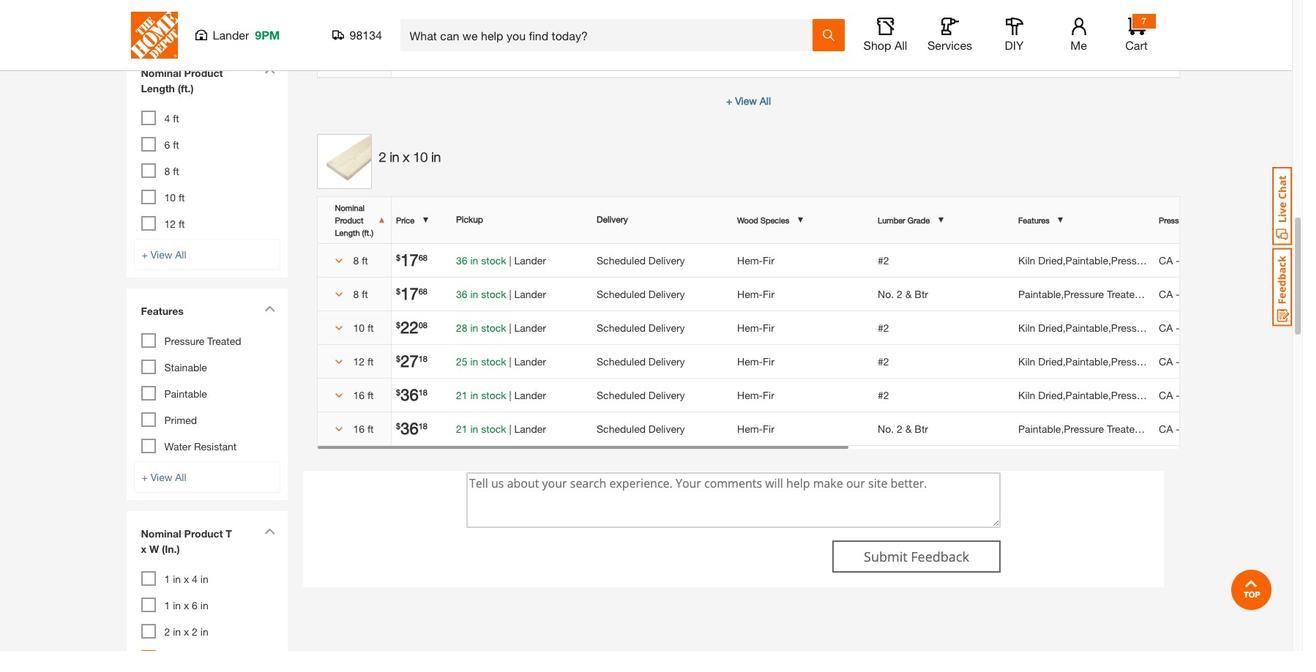 Task type: describe. For each thing, give the bounding box(es) containing it.
98134 button
[[332, 28, 383, 42]]

$ 35 98
[[396, 16, 428, 36]]

10 ft inside "button"
[[353, 321, 374, 334]]

water
[[164, 440, 191, 453]]

copper for caret icon in 10 ft "button"
[[1183, 321, 1218, 334]]

0 vertical spatial 8 ft
[[164, 165, 179, 177]]

cart
[[1126, 38, 1148, 52]]

1 vertical spatial 10
[[164, 191, 176, 204]]

68 for no. 2 & btr
[[419, 286, 428, 296]]

#2 for 22
[[878, 321, 890, 334]]

1 copper from the top
[[1183, 20, 1218, 33]]

paintable,pressure for 17
[[1019, 287, 1104, 300]]

1 vertical spatial nominal
[[335, 203, 365, 212]]

1 for 1 in x 4 in
[[164, 573, 170, 585]]

pressure for pressure treatment chemical
[[1159, 215, 1191, 224]]

27
[[401, 351, 419, 370]]

ca for no. 2 & btr the 16 ft button
[[1159, 422, 1173, 435]]

$ 27 18
[[396, 351, 428, 370]]

(in.)
[[162, 543, 180, 555]]

35
[[401, 16, 419, 36]]

5 hem- from the top
[[738, 355, 763, 367]]

shop all button
[[862, 18, 909, 53]]

x inside "nominal product t x w (in.)"
[[141, 543, 147, 555]]

primed
[[164, 414, 197, 426]]

product for nominal product length (ft.) link
[[184, 67, 223, 79]]

$ for 8 ft 'button' related to #2
[[396, 252, 401, 262]]

3 hem- from the top
[[738, 287, 763, 300]]

stainable
[[164, 361, 207, 374]]

caret icon image for nominal product t x w (in.)
[[264, 528, 275, 535]]

treated,stainable for 17
[[1107, 287, 1187, 300]]

azole for caret image associated with #2 the 16 ft button
[[1220, 389, 1246, 401]]

paintable link
[[164, 387, 207, 400]]

shop all
[[864, 38, 908, 52]]

47
[[401, 50, 419, 69]]

lander for no. 2 & btr the 16 ft button
[[514, 422, 546, 435]]

ca - copper azole for caret image inside the 12 ft button
[[1159, 355, 1246, 367]]

3 scheduled from the top
[[597, 287, 646, 300]]

me
[[1071, 38, 1087, 52]]

product for nominal product t x w (in.) link
[[184, 527, 223, 540]]

1 horizontal spatial length
[[335, 227, 360, 237]]

azole for caret image inside the 12 ft button
[[1220, 355, 1246, 367]]

$40
[[164, 11, 182, 23]]

#2 for 17
[[878, 254, 890, 266]]

nominal product t x w (in.)
[[141, 527, 232, 555]]

1 hem- from the top
[[738, 20, 763, 33]]

$ 36 18 for no. 2 & btr
[[396, 419, 428, 438]]

7 hem- from the top
[[738, 422, 763, 435]]

live chat image
[[1273, 167, 1293, 245]]

features inside features link
[[141, 305, 184, 317]]

features link
[[134, 296, 280, 330]]

grade
[[908, 215, 930, 224]]

36 in stock | lander for no. 2 & btr
[[456, 287, 546, 300]]

4 hem-fir from the top
[[738, 321, 775, 334]]

6 fir from the top
[[763, 389, 775, 401]]

| for no. 2 & btr the 16 ft button
[[509, 422, 512, 435]]

btr for 17
[[915, 287, 929, 300]]

- for caret image related to no. 2 & btr the 16 ft button
[[1176, 422, 1180, 435]]

x for 1 in x 4 in
[[184, 573, 189, 585]]

all inside button
[[895, 38, 908, 52]]

nominal product t x w (in.) link
[[134, 519, 280, 568]]

ca for #2 the 16 ft button
[[1159, 389, 1173, 401]]

no. 2 & btr for 36
[[878, 422, 929, 435]]

no. 2 & btr for 17
[[878, 287, 929, 300]]

feedback link image
[[1273, 248, 1293, 327]]

16 ft button for no. 2 & btr
[[328, 421, 381, 436]]

lumber grade
[[878, 215, 930, 224]]

3 hem-fir from the top
[[738, 287, 775, 300]]

1 horizontal spatial nominal product length (ft.)
[[335, 203, 374, 237]]

28 in stock | lander
[[456, 321, 546, 334]]

0 horizontal spatial nominal product length (ft.)
[[141, 67, 223, 94]]

2 in x 10 in
[[379, 149, 441, 164]]

no. for 35
[[878, 20, 894, 33]]

treated,stainable for 35
[[1107, 20, 1187, 33]]

6 ft link
[[164, 138, 179, 151]]

x for 1 in x 6 in
[[184, 599, 189, 612]]

lander 9pm
[[213, 28, 280, 42]]

12 ft button for 27
[[328, 353, 381, 369]]

1 vertical spatial 12 ft
[[164, 218, 185, 230]]

0 vertical spatial + view all
[[727, 94, 771, 107]]

- for caret icon in 10 ft "button"
[[1176, 321, 1180, 334]]

me button
[[1056, 18, 1103, 53]]

1 vertical spatial 6
[[192, 599, 198, 612]]

#2 for 27
[[878, 355, 890, 367]]

2 fir from the top
[[763, 254, 775, 266]]

1 azole from the top
[[1220, 20, 1246, 33]]

species
[[761, 215, 790, 224]]

pickup
[[456, 214, 483, 225]]

0 vertical spatial view
[[736, 94, 757, 107]]

1 ca - copper azole from the top
[[1159, 20, 1246, 33]]

- for caret image inside 8 ft 'button'
[[1176, 254, 1180, 266]]

2 hem-fir from the top
[[738, 254, 775, 266]]

| for 27's 12 ft button
[[509, 355, 512, 367]]

pressure treatment chemical
[[1159, 215, 1262, 224]]

6 scheduled from the top
[[597, 389, 646, 401]]

services button
[[927, 18, 974, 53]]

caret image for 8 ft 'button' related to #2
[[335, 257, 342, 264]]

7 scheduled from the top
[[597, 422, 646, 435]]

paintable,pressure treated,stainable for 36
[[1019, 422, 1187, 435]]

& for 17
[[906, 287, 912, 300]]

ca for no. 2 & btr 8 ft 'button'
[[1159, 287, 1173, 300]]

8 ft link
[[164, 165, 179, 177]]

8 ft button for #2
[[328, 252, 381, 268]]

2 in x 2 in
[[164, 625, 209, 638]]

https://images.thdstatic.com/productimages/026ada3e 3c27 425d b2c8 fa5ea580ba2d/svn/brown prowood decking 166298 64_100.jpg image
[[317, 134, 372, 189]]

6 hem-fir from the top
[[738, 389, 775, 401]]

& for 35
[[906, 20, 912, 33]]

7 fir from the top
[[763, 422, 775, 435]]

ca - copper azole for caret icon in 10 ft "button"
[[1159, 321, 1246, 334]]

w
[[149, 543, 159, 555]]

6 hem- from the top
[[738, 389, 763, 401]]

lander for #2 the 16 ft button
[[514, 389, 546, 401]]

$40 - $50 link
[[164, 11, 208, 23]]

18 for #2 the 16 ft button
[[419, 387, 428, 397]]

chemical
[[1230, 215, 1262, 224]]

paintable
[[164, 387, 207, 400]]

16 for #2
[[353, 389, 365, 401]]

0 vertical spatial 12
[[353, 20, 365, 33]]

0 vertical spatial 10
[[413, 149, 428, 164]]

azole for caret icon for 17
[[1220, 287, 1246, 300]]

$ inside $ 47
[[396, 52, 401, 62]]

paintable,pressure for 35
[[1019, 20, 1104, 33]]

copper for caret image related to no. 2 & btr the 16 ft button
[[1183, 422, 1218, 435]]

ca for 27's 12 ft button
[[1159, 355, 1173, 367]]

7
[[1142, 15, 1147, 26]]

$40 - $50
[[164, 11, 208, 23]]

17 for no. 2 & btr
[[401, 284, 419, 303]]

$ 47
[[396, 50, 419, 69]]

1 in x 4 in
[[164, 573, 209, 585]]

5 fir from the top
[[763, 355, 775, 367]]

1 hem-fir from the top
[[738, 20, 775, 33]]

copper for caret image inside 8 ft 'button'
[[1183, 254, 1218, 266]]

treatment
[[1193, 215, 1228, 224]]

0 vertical spatial (ft.)
[[178, 82, 194, 94]]

no. for 36
[[878, 422, 894, 435]]

48
[[456, 20, 468, 33]]

t
[[226, 527, 232, 540]]

10 ft link
[[164, 191, 185, 204]]

4 ft
[[164, 112, 179, 125]]

21 in stock | lander for #2
[[456, 389, 546, 401]]

| for 35's 12 ft button
[[509, 20, 512, 33]]

$ for 27's 12 ft button
[[396, 353, 401, 363]]

68 for #2
[[419, 252, 428, 262]]

2 scheduled from the top
[[597, 254, 646, 266]]

water resistant
[[164, 440, 237, 453]]

+ view all for features
[[142, 471, 186, 483]]

21 for #2
[[456, 389, 468, 401]]

water resistant link
[[164, 440, 237, 453]]

diy
[[1005, 38, 1024, 52]]

1 in x 6 in link
[[164, 599, 209, 612]]

| for 10 ft "button"
[[509, 321, 512, 334]]

25
[[456, 355, 468, 367]]

lumber
[[878, 215, 906, 224]]

ca for 8 ft 'button' related to #2
[[1159, 254, 1173, 266]]

copper for caret image associated with #2 the 16 ft button
[[1183, 389, 1218, 401]]

22
[[401, 318, 419, 337]]

21 in stock | lander for no. 2 & btr
[[456, 422, 546, 435]]

12 ft link
[[164, 218, 185, 230]]

stock for 35's 12 ft button
[[481, 20, 506, 33]]

cart 7
[[1126, 15, 1148, 52]]

10 inside "button"
[[353, 321, 365, 334]]

ca for 35's 12 ft button
[[1159, 20, 1173, 33]]

+ view all for nominal product length (ft.)
[[142, 248, 186, 261]]

pressure treated link
[[164, 335, 241, 347]]

primed link
[[164, 414, 197, 426]]

1 vertical spatial product
[[335, 215, 364, 224]]



Task type: locate. For each thing, give the bounding box(es) containing it.
treated
[[207, 335, 241, 347]]

28
[[456, 321, 468, 334]]

2 16 ft from the top
[[353, 422, 374, 435]]

12 left 35
[[353, 20, 365, 33]]

x down 1 in x 6 in
[[184, 625, 189, 638]]

copper
[[1183, 20, 1218, 33], [1183, 254, 1218, 266], [1183, 287, 1218, 300], [1183, 321, 1218, 334], [1183, 355, 1218, 367], [1183, 389, 1218, 401], [1183, 422, 1218, 435]]

1 16 from the top
[[353, 389, 365, 401]]

0 horizontal spatial 10
[[164, 191, 176, 204]]

nominal down https://images.thdstatic.com/productimages/026ada3e 3c27 425d b2c8 fa5ea580ba2d/svn/brown prowood decking 166298 64_100.jpg at the top left
[[335, 203, 365, 212]]

1 vertical spatial caret image
[[335, 324, 342, 332]]

1
[[164, 573, 170, 585], [164, 599, 170, 612]]

1 vertical spatial 36 in stock | lander
[[456, 287, 546, 300]]

2 68 from the top
[[419, 286, 428, 296]]

9pm
[[255, 28, 280, 42]]

$ 17 68 for #2
[[396, 250, 428, 269]]

0 vertical spatial +
[[727, 94, 733, 107]]

1 horizontal spatial 10 ft
[[353, 321, 374, 334]]

1 vertical spatial treated,stainable
[[1107, 287, 1187, 300]]

caret icon image inside nominal product t x w (in.) link
[[264, 528, 275, 535]]

7 copper from the top
[[1183, 422, 1218, 435]]

2 vertical spatial 12
[[353, 355, 365, 367]]

1 caret image from the top
[[335, 257, 342, 264]]

6 down the 4 ft link
[[164, 138, 170, 151]]

2 vertical spatial &
[[906, 422, 912, 435]]

1 caret icon image from the top
[[264, 67, 275, 74]]

length down https://images.thdstatic.com/productimages/026ada3e 3c27 425d b2c8 fa5ea580ba2d/svn/brown prowood decking 166298 64_100.jpg at the top left
[[335, 227, 360, 237]]

5 $ from the top
[[396, 320, 401, 329]]

price
[[396, 215, 415, 224]]

$ for 35's 12 ft button
[[396, 19, 401, 28]]

1 vertical spatial no. 2 & btr
[[878, 287, 929, 300]]

nominal product length (ft.) link
[[134, 58, 280, 107]]

4 ca - copper azole from the top
[[1159, 321, 1246, 334]]

caret image for 27's 12 ft button
[[335, 358, 342, 365]]

lander for 10 ft "button"
[[514, 321, 546, 334]]

3 18 from the top
[[419, 421, 428, 430]]

10 up price
[[413, 149, 428, 164]]

1 vertical spatial 12
[[164, 218, 176, 230]]

18 inside "$ 27 18"
[[419, 353, 428, 363]]

What can we help you find today? search field
[[410, 20, 812, 51]]

lander for 35's 12 ft button
[[514, 20, 546, 33]]

10 ft up 12 ft link
[[164, 191, 185, 204]]

btr for 36
[[915, 422, 929, 435]]

1 vertical spatial features
[[141, 305, 184, 317]]

scheduled delivery for 27's 12 ft button
[[597, 355, 685, 367]]

no. for 17
[[878, 287, 894, 300]]

18 for 27's 12 ft button
[[419, 353, 428, 363]]

no.
[[878, 20, 894, 33], [878, 287, 894, 300], [878, 422, 894, 435]]

2 vertical spatial 12 ft
[[353, 355, 374, 367]]

0 vertical spatial nominal
[[141, 67, 181, 79]]

4 up 1 in x 6 in link at the bottom left of page
[[192, 573, 198, 585]]

caret image inside 12 ft button
[[335, 358, 342, 365]]

0 vertical spatial 10 ft
[[164, 191, 185, 204]]

6 copper from the top
[[1183, 389, 1218, 401]]

1 down (in.)
[[164, 573, 170, 585]]

$ 17 68 for no. 2 & btr
[[396, 284, 428, 303]]

1 btr from the top
[[915, 20, 929, 33]]

1 21 from the top
[[456, 389, 468, 401]]

16 for no. 2 & btr
[[353, 422, 365, 435]]

18
[[419, 353, 428, 363], [419, 387, 428, 397], [419, 421, 428, 430]]

0 vertical spatial 16 ft
[[353, 389, 374, 401]]

10 down 8 ft link at the top left of page
[[164, 191, 176, 204]]

x right https://images.thdstatic.com/productimages/026ada3e 3c27 425d b2c8 fa5ea580ba2d/svn/brown prowood decking 166298 64_100.jpg at the top left
[[403, 149, 410, 164]]

4
[[164, 112, 170, 125], [192, 573, 198, 585]]

7 | from the top
[[509, 422, 512, 435]]

0 horizontal spatial features
[[141, 305, 184, 317]]

$ inside "$ 27 18"
[[396, 353, 401, 363]]

$ inside the $ 22 08
[[396, 320, 401, 329]]

caret image for no. 2 & btr the 16 ft button
[[335, 426, 342, 433]]

4 copper from the top
[[1183, 321, 1218, 334]]

scheduled delivery
[[597, 20, 685, 33], [597, 254, 685, 266], [597, 287, 685, 300], [597, 321, 685, 334], [597, 355, 685, 367], [597, 389, 685, 401], [597, 422, 685, 435]]

2 paintable,pressure treated,stainable from the top
[[1019, 287, 1187, 300]]

5 hem-fir from the top
[[738, 355, 775, 367]]

2 vertical spatial treated,stainable
[[1107, 422, 1187, 435]]

3 no. from the top
[[878, 422, 894, 435]]

98134
[[350, 28, 382, 42]]

no. 2 & btr
[[878, 20, 929, 33], [878, 287, 929, 300], [878, 422, 929, 435]]

azole for caret image related to no. 2 & btr the 16 ft button
[[1220, 422, 1246, 435]]

1 no. 2 & btr from the top
[[878, 20, 929, 33]]

2 vertical spatial 10
[[353, 321, 365, 334]]

0 horizontal spatial pressure
[[164, 335, 205, 347]]

lander for 27's 12 ft button
[[514, 355, 546, 367]]

0 vertical spatial 12 ft button
[[328, 19, 381, 34]]

scheduled delivery for #2 the 16 ft button
[[597, 389, 685, 401]]

+ view all link for ft
[[134, 239, 280, 270]]

7 hem-fir from the top
[[738, 422, 775, 435]]

4 | from the top
[[509, 321, 512, 334]]

0 vertical spatial product
[[184, 67, 223, 79]]

1 horizontal spatial pressure
[[1159, 215, 1191, 224]]

36 in stock | lander down pickup
[[456, 254, 546, 266]]

lander
[[514, 20, 546, 33], [213, 28, 249, 42], [514, 254, 546, 266], [514, 287, 546, 300], [514, 321, 546, 334], [514, 355, 546, 367], [514, 389, 546, 401], [514, 422, 546, 435]]

3 ca - copper azole from the top
[[1159, 287, 1246, 300]]

& for 36
[[906, 422, 912, 435]]

2 btr from the top
[[915, 287, 929, 300]]

nominal product length (ft.)
[[141, 67, 223, 94], [335, 203, 374, 237]]

wood species
[[738, 215, 790, 224]]

- for caret icon for 17
[[1176, 287, 1180, 300]]

services
[[928, 38, 973, 52]]

2 vertical spatial product
[[184, 527, 223, 540]]

1 scheduled from the top
[[597, 20, 646, 33]]

1 vertical spatial 17
[[401, 284, 419, 303]]

0 vertical spatial caret image
[[335, 291, 342, 298]]

0 vertical spatial 17
[[401, 250, 419, 269]]

1 treated,stainable from the top
[[1107, 20, 1187, 33]]

8 ft for no. 2 & btr
[[353, 287, 368, 300]]

caret icon image inside features link
[[264, 305, 275, 312]]

3 #2 from the top
[[878, 355, 890, 367]]

1 vertical spatial 16 ft button
[[328, 421, 381, 436]]

0 vertical spatial 16 ft button
[[328, 387, 381, 402]]

2 $ 36 18 from the top
[[396, 419, 428, 438]]

2
[[897, 20, 903, 33], [379, 149, 386, 164], [897, 287, 903, 300], [897, 422, 903, 435], [164, 625, 170, 638], [192, 625, 198, 638]]

2 no. from the top
[[878, 287, 894, 300]]

0 vertical spatial paintable,pressure treated,stainable
[[1019, 20, 1187, 33]]

16 ft button for #2
[[328, 387, 381, 402]]

length
[[141, 82, 175, 94], [335, 227, 360, 237]]

paintable,pressure treated,stainable
[[1019, 20, 1187, 33], [1019, 287, 1187, 300], [1019, 422, 1187, 435]]

0 vertical spatial nominal product length (ft.)
[[141, 67, 223, 94]]

8 for #2
[[353, 254, 359, 266]]

0 vertical spatial 16
[[353, 389, 365, 401]]

nominal product length (ft.) up the 4 ft link
[[141, 67, 223, 94]]

5 copper from the top
[[1183, 355, 1218, 367]]

1 vertical spatial 16 ft
[[353, 422, 374, 435]]

0 vertical spatial &
[[906, 20, 912, 33]]

12 ft
[[353, 20, 374, 33], [164, 218, 185, 230], [353, 355, 374, 367]]

0 vertical spatial $ 17 68
[[396, 250, 428, 269]]

2 ca from the top
[[1159, 254, 1173, 266]]

paintable,pressure for 36
[[1019, 422, 1104, 435]]

2 17 from the top
[[401, 284, 419, 303]]

pressure for pressure treated
[[164, 335, 205, 347]]

2 vertical spatial no. 2 & btr
[[878, 422, 929, 435]]

nominal down the home depot logo
[[141, 67, 181, 79]]

8 ft for #2
[[353, 254, 368, 266]]

$ 17 68 down price
[[396, 250, 428, 269]]

$ for 10 ft "button"
[[396, 320, 401, 329]]

5 scheduled from the top
[[597, 355, 646, 367]]

1 vertical spatial $ 17 68
[[396, 284, 428, 303]]

21 in stock | lander
[[456, 389, 546, 401], [456, 422, 546, 435]]

1 vertical spatial 8 ft
[[353, 254, 368, 266]]

68
[[419, 252, 428, 262], [419, 286, 428, 296]]

3 paintable,pressure from the top
[[1019, 422, 1104, 435]]

+ view all link down 12 ft link
[[134, 239, 280, 270]]

$ inside $ 35 98
[[396, 19, 401, 28]]

$ 22 08
[[396, 318, 428, 337]]

2 stock from the top
[[481, 254, 506, 266]]

0 vertical spatial 21
[[456, 389, 468, 401]]

4 hem- from the top
[[738, 321, 763, 334]]

17 for #2
[[401, 250, 419, 269]]

product down $50
[[184, 67, 223, 79]]

3 | from the top
[[509, 287, 512, 300]]

stainable link
[[164, 361, 207, 374]]

product inside "nominal product t x w (in.)"
[[184, 527, 223, 540]]

caret image left 22
[[335, 324, 342, 332]]

copper for caret image inside the 12 ft button
[[1183, 355, 1218, 367]]

hem-fir
[[738, 20, 775, 33], [738, 254, 775, 266], [738, 287, 775, 300], [738, 321, 775, 334], [738, 355, 775, 367], [738, 389, 775, 401], [738, 422, 775, 435]]

2 #2 from the top
[[878, 321, 890, 334]]

1 vertical spatial pressure
[[164, 335, 205, 347]]

10 left 22
[[353, 321, 365, 334]]

nominal up w
[[141, 527, 181, 540]]

hem-
[[738, 20, 763, 33], [738, 254, 763, 266], [738, 287, 763, 300], [738, 321, 763, 334], [738, 355, 763, 367], [738, 389, 763, 401], [738, 422, 763, 435]]

3 stock from the top
[[481, 287, 506, 300]]

2 vertical spatial +
[[142, 471, 148, 483]]

6 ca - copper azole from the top
[[1159, 389, 1246, 401]]

0 vertical spatial 21 in stock | lander
[[456, 389, 546, 401]]

0 horizontal spatial 10 ft
[[164, 191, 185, 204]]

4 scheduled from the top
[[597, 321, 646, 334]]

caret image
[[335, 291, 342, 298], [335, 324, 342, 332]]

1 $ 36 18 from the top
[[396, 385, 428, 404]]

1 no. from the top
[[878, 20, 894, 33]]

17
[[401, 250, 419, 269], [401, 284, 419, 303]]

1 up 2 in x 2 in link
[[164, 599, 170, 612]]

0 vertical spatial btr
[[915, 20, 929, 33]]

1 vertical spatial caret icon image
[[264, 305, 275, 312]]

5 ca - copper azole from the top
[[1159, 355, 1246, 367]]

2 vertical spatial no.
[[878, 422, 894, 435]]

16 ft for no. 2 & btr
[[353, 422, 374, 435]]

0 horizontal spatial 4
[[164, 112, 170, 125]]

#2 for 36
[[878, 389, 890, 401]]

12 ft left 35
[[353, 20, 374, 33]]

1 for 1 in x 6 in
[[164, 599, 170, 612]]

4 #2 from the top
[[878, 389, 890, 401]]

2 treated,stainable from the top
[[1107, 287, 1187, 300]]

2 & from the top
[[906, 287, 912, 300]]

12 down 10 ft link in the top left of the page
[[164, 218, 176, 230]]

10 ft
[[164, 191, 185, 204], [353, 321, 374, 334]]

stock for 27's 12 ft button
[[481, 355, 506, 367]]

scheduled delivery for 10 ft "button"
[[597, 321, 685, 334]]

1 vertical spatial btr
[[915, 287, 929, 300]]

1 horizontal spatial 6
[[192, 599, 198, 612]]

1 vertical spatial &
[[906, 287, 912, 300]]

7 ca from the top
[[1159, 422, 1173, 435]]

1 | from the top
[[509, 20, 512, 33]]

2 hem- from the top
[[738, 254, 763, 266]]

- for caret image inside the 12 ft button
[[1176, 355, 1180, 367]]

product left 't'
[[184, 527, 223, 540]]

8 $ from the top
[[396, 421, 401, 430]]

+ for nominal product length (ft.)
[[142, 248, 148, 261]]

caret image for 22
[[335, 324, 342, 332]]

2 in x 2 in link
[[164, 625, 209, 638]]

12 ft down 10 ft link in the top left of the page
[[164, 218, 185, 230]]

| for #2 the 16 ft button
[[509, 389, 512, 401]]

98
[[419, 19, 428, 28]]

2 21 in stock | lander from the top
[[456, 422, 546, 435]]

pressure left treatment
[[1159, 215, 1191, 224]]

1 #2 from the top
[[878, 254, 890, 266]]

- for caret image associated with #2 the 16 ft button
[[1176, 389, 1180, 401]]

3 caret image from the top
[[335, 392, 342, 399]]

x up 1 in x 6 in link at the bottom left of page
[[184, 573, 189, 585]]

nominal inside "nominal product t x w (in.)"
[[141, 527, 181, 540]]

|
[[509, 20, 512, 33], [509, 254, 512, 266], [509, 287, 512, 300], [509, 321, 512, 334], [509, 355, 512, 367], [509, 389, 512, 401], [509, 422, 512, 435]]

+ view all link for resistant
[[134, 461, 280, 493]]

1 vertical spatial +
[[142, 248, 148, 261]]

17 down price
[[401, 250, 419, 269]]

0 vertical spatial length
[[141, 82, 175, 94]]

16
[[353, 389, 365, 401], [353, 422, 365, 435]]

12 ft button left 35
[[328, 19, 381, 34]]

stock for 10 ft "button"
[[481, 321, 506, 334]]

4 azole from the top
[[1220, 321, 1246, 334]]

0 vertical spatial 68
[[419, 252, 428, 262]]

view for features
[[151, 471, 172, 483]]

treated,stainable for 36
[[1107, 422, 1187, 435]]

36 in stock | lander
[[456, 254, 546, 266], [456, 287, 546, 300]]

4 up 6 ft on the top left of page
[[164, 112, 170, 125]]

nominal
[[141, 67, 181, 79], [335, 203, 365, 212], [141, 527, 181, 540]]

0 vertical spatial 36 in stock | lander
[[456, 254, 546, 266]]

(ft.)
[[178, 82, 194, 94], [362, 227, 374, 237]]

stock for #2 the 16 ft button
[[481, 389, 506, 401]]

12 ft down 10 ft "button"
[[353, 355, 374, 367]]

1 17 from the top
[[401, 250, 419, 269]]

x up 2 in x 2 in link
[[184, 599, 189, 612]]

$ 36 18 for #2
[[396, 385, 428, 404]]

1 8 ft button from the top
[[328, 252, 381, 268]]

1 vertical spatial no.
[[878, 287, 894, 300]]

2 vertical spatial caret icon image
[[264, 528, 275, 535]]

&
[[906, 20, 912, 33], [906, 287, 912, 300], [906, 422, 912, 435]]

1 12 ft button from the top
[[328, 19, 381, 34]]

1 vertical spatial 16
[[353, 422, 365, 435]]

shop
[[864, 38, 892, 52]]

2 vertical spatial btr
[[915, 422, 929, 435]]

25 in stock | lander
[[456, 355, 546, 367]]

copper for caret icon for 17
[[1183, 287, 1218, 300]]

2 vertical spatial view
[[151, 471, 172, 483]]

| for no. 2 & btr 8 ft 'button'
[[509, 287, 512, 300]]

0 vertical spatial pressure
[[1159, 215, 1191, 224]]

3 fir from the top
[[763, 287, 775, 300]]

0 vertical spatial features
[[1019, 215, 1050, 224]]

2 vertical spatial paintable,pressure treated,stainable
[[1019, 422, 1187, 435]]

10 ft button
[[328, 320, 381, 335]]

caret image up 10 ft "button"
[[335, 291, 342, 298]]

$ for no. 2 & btr the 16 ft button
[[396, 421, 401, 430]]

1 paintable,pressure treated,stainable from the top
[[1019, 20, 1187, 33]]

1 vertical spatial (ft.)
[[362, 227, 374, 237]]

2 36 in stock | lander from the top
[[456, 287, 546, 300]]

btr
[[915, 20, 929, 33], [915, 287, 929, 300], [915, 422, 929, 435]]

$50
[[191, 11, 208, 23]]

0 vertical spatial 8
[[164, 165, 170, 177]]

scheduled
[[597, 20, 646, 33], [597, 254, 646, 266], [597, 287, 646, 300], [597, 321, 646, 334], [597, 355, 646, 367], [597, 389, 646, 401], [597, 422, 646, 435]]

caret icon image inside nominal product length (ft.) link
[[264, 67, 275, 74]]

wood
[[738, 215, 759, 224]]

3 azole from the top
[[1220, 287, 1246, 300]]

5 ca from the top
[[1159, 355, 1173, 367]]

2 8 ft button from the top
[[328, 286, 381, 301]]

2 | from the top
[[509, 254, 512, 266]]

pressure treated
[[164, 335, 241, 347]]

lander for no. 2 & btr 8 ft 'button'
[[514, 287, 546, 300]]

2 ca - copper azole from the top
[[1159, 254, 1246, 266]]

nominal for nominal product length (ft.) link
[[141, 67, 181, 79]]

3 $ from the top
[[396, 252, 401, 262]]

ca - copper azole
[[1159, 20, 1246, 33], [1159, 254, 1246, 266], [1159, 287, 1246, 300], [1159, 321, 1246, 334], [1159, 355, 1246, 367], [1159, 389, 1246, 401], [1159, 422, 1246, 435]]

1 vertical spatial length
[[335, 227, 360, 237]]

1 in x 4 in link
[[164, 573, 209, 585]]

2 16 ft button from the top
[[328, 421, 381, 436]]

1 21 in stock | lander from the top
[[456, 389, 546, 401]]

caret image
[[335, 257, 342, 264], [335, 358, 342, 365], [335, 392, 342, 399], [335, 426, 342, 433]]

1 vertical spatial nominal product length (ft.)
[[335, 203, 374, 237]]

16 ft
[[353, 389, 374, 401], [353, 422, 374, 435]]

8 ft button
[[328, 252, 381, 268], [328, 286, 381, 301]]

scheduled delivery for 8 ft 'button' related to #2
[[597, 254, 685, 266]]

6 up 2 in x 2 in link
[[192, 599, 198, 612]]

$ for no. 2 & btr 8 ft 'button'
[[396, 286, 401, 296]]

0 horizontal spatial 6
[[164, 138, 170, 151]]

6
[[164, 138, 170, 151], [192, 599, 198, 612]]

+ view all
[[727, 94, 771, 107], [142, 248, 186, 261], [142, 471, 186, 483]]

1 vertical spatial 8
[[353, 254, 359, 266]]

in
[[471, 20, 479, 33], [390, 149, 400, 164], [432, 149, 441, 164], [471, 254, 479, 266], [471, 287, 479, 300], [471, 321, 479, 334], [471, 355, 479, 367], [471, 389, 479, 401], [471, 422, 479, 435], [173, 573, 181, 585], [201, 573, 209, 585], [173, 599, 181, 612], [201, 599, 209, 612], [173, 625, 181, 638], [201, 625, 209, 638]]

stock for 8 ft 'button' related to #2
[[481, 254, 506, 266]]

1 caret image from the top
[[335, 291, 342, 298]]

x for 2 in x 10 in
[[403, 149, 410, 164]]

36 in stock | lander up 28 in stock | lander
[[456, 287, 546, 300]]

5 stock from the top
[[481, 355, 506, 367]]

8 ft
[[164, 165, 179, 177], [353, 254, 368, 266], [353, 287, 368, 300]]

caret image inside 10 ft "button"
[[335, 324, 342, 332]]

caret icon image for features
[[264, 305, 275, 312]]

1 vertical spatial 18
[[419, 387, 428, 397]]

1 & from the top
[[906, 20, 912, 33]]

1 scheduled delivery from the top
[[597, 20, 685, 33]]

17 up 22
[[401, 284, 419, 303]]

1 paintable,pressure from the top
[[1019, 20, 1104, 33]]

1 68 from the top
[[419, 252, 428, 262]]

lander for 8 ft 'button' related to #2
[[514, 254, 546, 266]]

12 down 10 ft "button"
[[353, 355, 365, 367]]

caret icon image for nominal product length (ft.)
[[264, 67, 275, 74]]

ca
[[1159, 20, 1173, 33], [1159, 254, 1173, 266], [1159, 287, 1173, 300], [1159, 321, 1173, 334], [1159, 355, 1173, 367], [1159, 389, 1173, 401], [1159, 422, 1173, 435]]

3 caret icon image from the top
[[264, 528, 275, 535]]

10 ft left 22
[[353, 321, 374, 334]]

3 paintable,pressure treated,stainable from the top
[[1019, 422, 1187, 435]]

6 | from the top
[[509, 389, 512, 401]]

2 vertical spatial nominal
[[141, 527, 181, 540]]

4 ft link
[[164, 112, 179, 125]]

1 vertical spatial 68
[[419, 286, 428, 296]]

08
[[419, 320, 428, 329]]

1 36 in stock | lander from the top
[[456, 254, 546, 266]]

ca - copper azole for caret image inside 8 ft 'button'
[[1159, 254, 1246, 266]]

diy button
[[991, 18, 1038, 53]]

azole for caret icon in 10 ft "button"
[[1220, 321, 1246, 334]]

ca for 10 ft "button"
[[1159, 321, 1173, 334]]

2 caret icon image from the top
[[264, 305, 275, 312]]

2 horizontal spatial 10
[[413, 149, 428, 164]]

2 vertical spatial 18
[[419, 421, 428, 430]]

caret icon image
[[264, 67, 275, 74], [264, 305, 275, 312], [264, 528, 275, 535]]

$ 36 18
[[396, 385, 428, 404], [396, 419, 428, 438]]

2 + view all link from the top
[[134, 461, 280, 493]]

0 vertical spatial 18
[[419, 353, 428, 363]]

1 horizontal spatial 10
[[353, 321, 365, 334]]

x left w
[[141, 543, 147, 555]]

0 vertical spatial no. 2 & btr
[[878, 20, 929, 33]]

0 vertical spatial caret icon image
[[264, 67, 275, 74]]

0 vertical spatial 6
[[164, 138, 170, 151]]

12 ft button down 10 ft "button"
[[328, 353, 381, 369]]

1 vertical spatial 4
[[192, 573, 198, 585]]

2 $ from the top
[[396, 52, 401, 62]]

product left price
[[335, 215, 364, 224]]

view for nominal product length (ft.)
[[151, 248, 172, 261]]

pressure up the stainable 'link'
[[164, 335, 205, 347]]

4 fir from the top
[[763, 321, 775, 334]]

3 treated,stainable from the top
[[1107, 422, 1187, 435]]

5 azole from the top
[[1220, 355, 1246, 367]]

0 vertical spatial 12 ft
[[353, 20, 374, 33]]

ca - copper azole for caret icon for 17
[[1159, 287, 1246, 300]]

0 horizontal spatial (ft.)
[[178, 82, 194, 94]]

1 vertical spatial $ 36 18
[[396, 419, 428, 438]]

48 in stock | lander
[[456, 20, 546, 33]]

1 vertical spatial paintable,pressure
[[1019, 287, 1104, 300]]

scheduled delivery for no. 2 & btr 8 ft 'button'
[[597, 287, 685, 300]]

pressure
[[1159, 215, 1191, 224], [164, 335, 205, 347]]

nominal product length (ft.) left price
[[335, 203, 374, 237]]

0 vertical spatial 4
[[164, 112, 170, 125]]

$ 17 68 up 08
[[396, 284, 428, 303]]

1 vertical spatial 8 ft button
[[328, 286, 381, 301]]

1 horizontal spatial (ft.)
[[362, 227, 374, 237]]

ft inside "button"
[[368, 321, 374, 334]]

treated,stainable
[[1107, 20, 1187, 33], [1107, 287, 1187, 300], [1107, 422, 1187, 435]]

1 $ 17 68 from the top
[[396, 250, 428, 269]]

1 horizontal spatial 4
[[192, 573, 198, 585]]

ca - copper azole for caret image associated with #2 the 16 ft button
[[1159, 389, 1246, 401]]

6 ft
[[164, 138, 179, 151]]

$ for #2 the 16 ft button
[[396, 387, 401, 397]]

1 in x 6 in
[[164, 599, 209, 612]]

+ view all link down 'water resistant'
[[134, 461, 280, 493]]

6 azole from the top
[[1220, 389, 1246, 401]]

4 scheduled delivery from the top
[[597, 321, 685, 334]]

36 in stock | lander for #2
[[456, 254, 546, 266]]

resistant
[[194, 440, 237, 453]]

1 fir from the top
[[763, 20, 775, 33]]

0 horizontal spatial length
[[141, 82, 175, 94]]

16 ft button
[[328, 387, 381, 402], [328, 421, 381, 436]]

1 vertical spatial 1
[[164, 599, 170, 612]]

1 1 from the top
[[164, 573, 170, 585]]

2 16 from the top
[[353, 422, 365, 435]]

8 ft button for no. 2 & btr
[[328, 286, 381, 301]]

0 vertical spatial + view all link
[[134, 239, 280, 270]]

length up 4 ft
[[141, 82, 175, 94]]

2 21 from the top
[[456, 422, 468, 435]]

caret image inside 8 ft 'button'
[[335, 257, 342, 264]]

10
[[413, 149, 428, 164], [164, 191, 176, 204], [353, 321, 365, 334]]

1 $ from the top
[[396, 19, 401, 28]]

36
[[456, 254, 468, 266], [456, 287, 468, 300], [401, 385, 419, 404], [401, 419, 419, 438]]

0 vertical spatial treated,stainable
[[1107, 20, 1187, 33]]

1 vertical spatial + view all
[[142, 248, 186, 261]]

the home depot logo image
[[131, 12, 178, 59]]

$
[[396, 19, 401, 28], [396, 52, 401, 62], [396, 252, 401, 262], [396, 286, 401, 296], [396, 320, 401, 329], [396, 353, 401, 363], [396, 387, 401, 397], [396, 421, 401, 430]]

1 vertical spatial 12 ft button
[[328, 353, 381, 369]]



Task type: vqa. For each thing, say whether or not it's contained in the screenshot.
middle a
no



